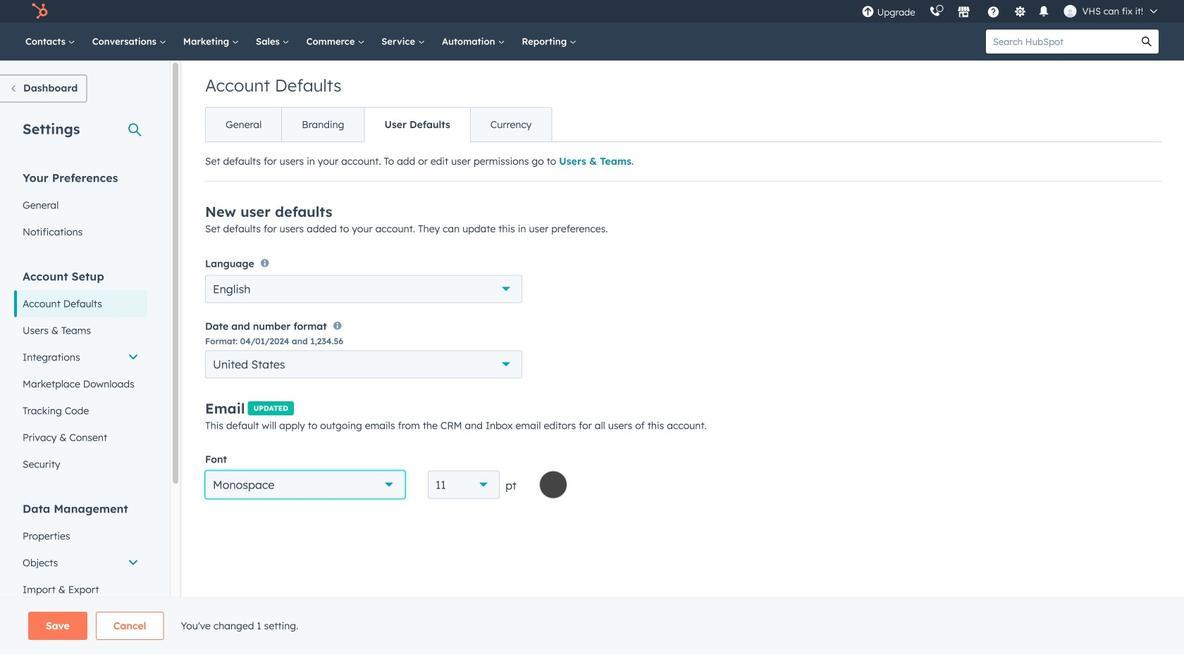 Task type: describe. For each thing, give the bounding box(es) containing it.
your preferences element
[[14, 170, 147, 246]]

terry turtle image
[[1064, 5, 1077, 18]]

data management element
[[14, 502, 147, 631]]

marketplaces image
[[958, 6, 970, 19]]

Search HubSpot search field
[[986, 30, 1135, 54]]



Task type: vqa. For each thing, say whether or not it's contained in the screenshot.
search hubspot search field
yes



Task type: locate. For each thing, give the bounding box(es) containing it.
navigation
[[205, 107, 552, 142]]

account setup element
[[14, 269, 147, 478]]

menu
[[855, 0, 1167, 23]]



